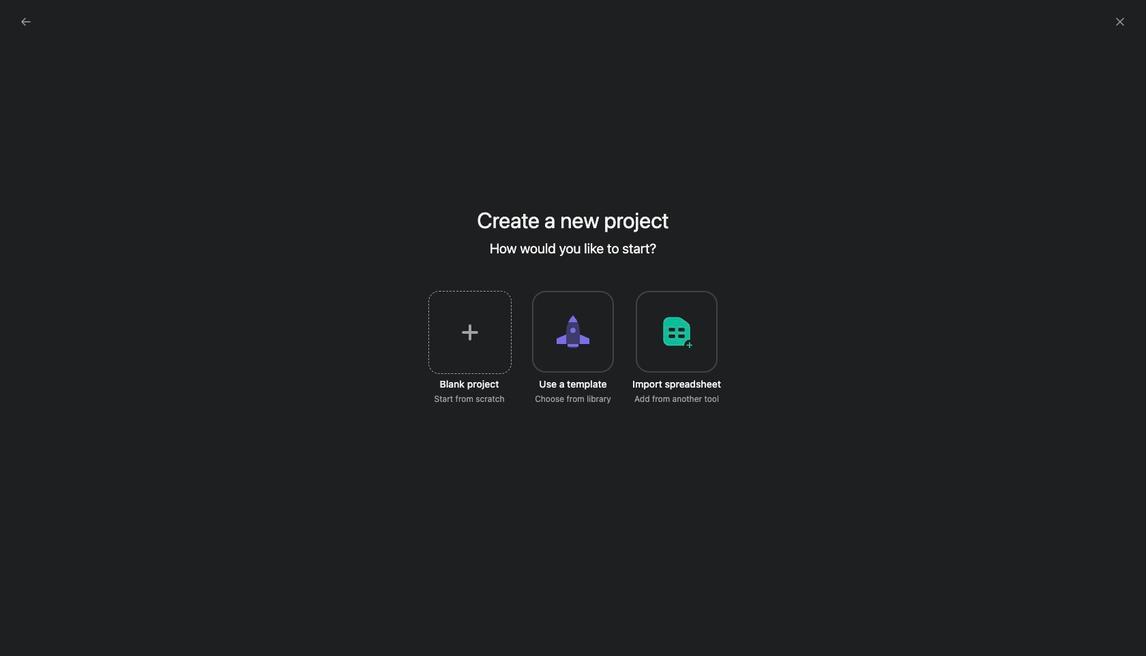 Task type: describe. For each thing, give the bounding box(es) containing it.
hide sidebar image
[[18, 11, 29, 22]]

close image
[[1115, 16, 1126, 27]]

go back image
[[20, 16, 31, 27]]



Task type: vqa. For each thing, say whether or not it's contained in the screenshot.
'meeting'
no



Task type: locate. For each thing, give the bounding box(es) containing it.
1 horizontal spatial list item
[[683, 240, 717, 274]]

list box
[[412, 5, 739, 27]]

list item
[[683, 240, 717, 274], [246, 287, 649, 311]]

0 vertical spatial list item
[[683, 240, 717, 274]]

1 vertical spatial list item
[[246, 287, 649, 311]]

0 horizontal spatial list item
[[246, 287, 649, 311]]



